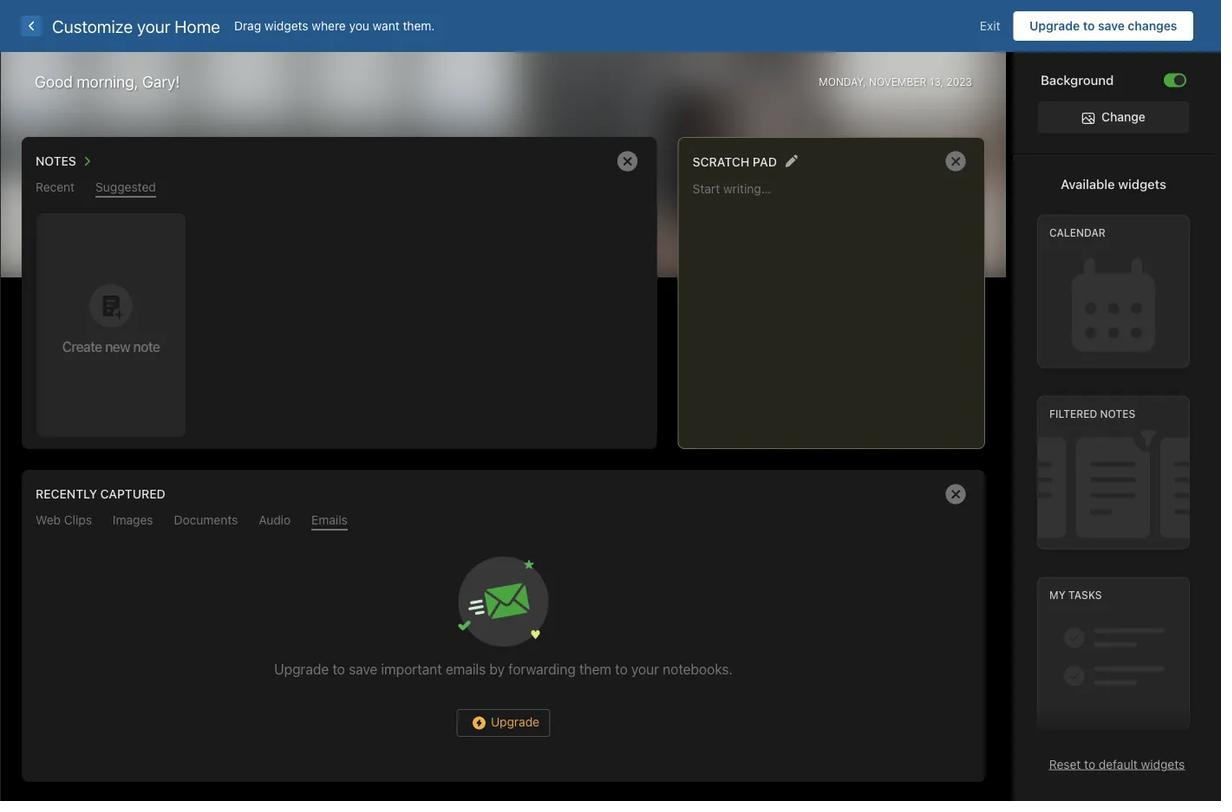 Task type: locate. For each thing, give the bounding box(es) containing it.
drag
[[234, 19, 261, 33]]

to for reset
[[1085, 758, 1096, 772]]

calendar
[[1050, 227, 1106, 239]]

1 vertical spatial widgets
[[1119, 176, 1167, 192]]

widgets right available
[[1119, 176, 1167, 192]]

widgets right drag at the left top of the page
[[265, 19, 309, 33]]

morning,
[[77, 72, 138, 91]]

your
[[137, 16, 171, 36]]

scratch
[[693, 155, 750, 169]]

to
[[1084, 19, 1095, 33], [1085, 758, 1096, 772]]

remove image
[[611, 144, 645, 179], [939, 144, 974, 179], [939, 477, 974, 512]]

them.
[[403, 19, 435, 33]]

13,
[[930, 76, 944, 88]]

drag widgets where you want them.
[[234, 19, 435, 33]]

you
[[349, 19, 370, 33]]

my
[[1050, 589, 1066, 602]]

customize your home
[[52, 16, 220, 36]]

0 vertical spatial to
[[1084, 19, 1095, 33]]

home
[[175, 16, 220, 36]]

to for upgrade
[[1084, 19, 1095, 33]]

where
[[312, 19, 346, 33]]

filtered notes
[[1050, 408, 1136, 420]]

exit
[[980, 19, 1001, 33]]

widgets right default
[[1142, 758, 1186, 772]]

good
[[35, 72, 73, 91]]

want
[[373, 19, 400, 33]]

to inside button
[[1084, 19, 1095, 33]]

to right reset
[[1085, 758, 1096, 772]]

upgrade to save changes button
[[1014, 11, 1194, 41]]

change
[[1102, 110, 1146, 124]]

monday,
[[819, 76, 867, 88]]

reset to default widgets
[[1050, 758, 1186, 772]]

reset to default widgets button
[[1050, 758, 1186, 772]]

background
[[1041, 72, 1115, 88]]

notes
[[1101, 408, 1136, 420]]

to left save
[[1084, 19, 1095, 33]]

1 vertical spatial to
[[1085, 758, 1096, 772]]

0 vertical spatial widgets
[[265, 19, 309, 33]]

widgets
[[265, 19, 309, 33], [1119, 176, 1167, 192], [1142, 758, 1186, 772]]

reset
[[1050, 758, 1082, 772]]

pad
[[753, 155, 777, 169]]



Task type: vqa. For each thing, say whether or not it's contained in the screenshot.
Recently Captured
no



Task type: describe. For each thing, give the bounding box(es) containing it.
gary!
[[142, 72, 180, 91]]

monday, november 13, 2023
[[819, 76, 973, 88]]

available widgets
[[1061, 176, 1167, 192]]

exit button
[[967, 11, 1014, 41]]

widgets for drag
[[265, 19, 309, 33]]

save
[[1099, 19, 1125, 33]]

good morning, gary!
[[35, 72, 180, 91]]

upgrade
[[1030, 19, 1081, 33]]

scratch pad
[[693, 155, 777, 169]]

widgets for available
[[1119, 176, 1167, 192]]

filtered
[[1050, 408, 1098, 420]]

edit widget title image
[[785, 155, 798, 168]]

default
[[1099, 758, 1138, 772]]

changes
[[1128, 19, 1178, 33]]

tasks
[[1069, 589, 1103, 602]]

2023
[[947, 76, 973, 88]]

change button
[[1039, 102, 1190, 133]]

upgrade to save changes
[[1030, 19, 1178, 33]]

november
[[869, 76, 927, 88]]

available
[[1061, 176, 1116, 192]]

background image
[[1175, 75, 1185, 85]]

customize
[[52, 16, 133, 36]]

my tasks
[[1050, 589, 1103, 602]]

2 vertical spatial widgets
[[1142, 758, 1186, 772]]

scratch pad button
[[693, 150, 777, 173]]



